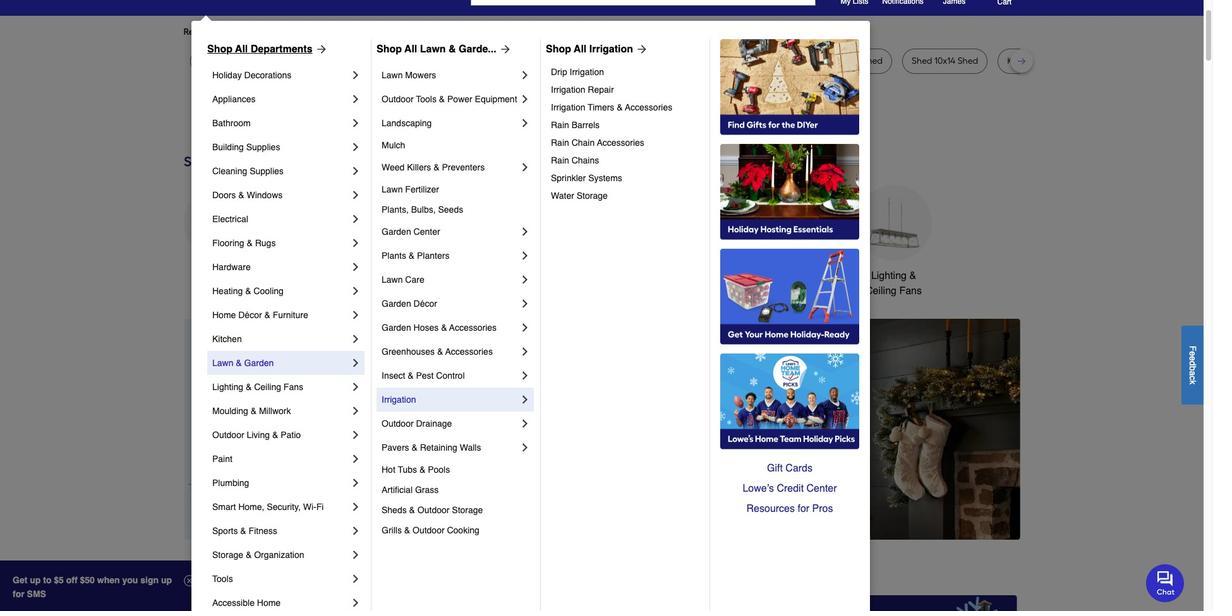 Task type: vqa. For each thing, say whether or not it's contained in the screenshot.
the left the 79
no



Task type: describe. For each thing, give the bounding box(es) containing it.
cleaning supplies
[[212, 166, 284, 176]]

resources for pros link
[[721, 499, 860, 520]]

chevron right image for storage & organization
[[350, 549, 362, 562]]

shop all lawn & garde... link
[[377, 42, 512, 57]]

& inside sheds & outdoor storage link
[[409, 506, 415, 516]]

smart for smart home
[[770, 270, 797, 282]]

kobalt
[[1008, 56, 1034, 66]]

plumbing link
[[212, 472, 350, 496]]

chevron right image for garden hoses & accessories
[[519, 322, 532, 334]]

chevron right image for electrical
[[350, 213, 362, 226]]

shop all departments link
[[207, 42, 328, 57]]

irrigation repair
[[551, 85, 614, 95]]

shed for shed outdoor storage
[[743, 56, 763, 66]]

chevron right image for plants & planters
[[519, 250, 532, 262]]

power
[[448, 94, 473, 104]]

sports
[[212, 527, 238, 537]]

flooring
[[212, 238, 244, 248]]

barrels
[[572, 120, 600, 130]]

chevron right image for home décor & furniture
[[350, 309, 362, 322]]

accessories up rain chains link at the top of page
[[597, 138, 645, 148]]

supplies for building supplies
[[246, 142, 280, 152]]

irrigation for irrigation timers & accessories
[[551, 102, 586, 113]]

storage & organization
[[212, 551, 304, 561]]

2 e from the top
[[1188, 356, 1198, 361]]

sprinkler
[[551, 173, 586, 183]]

more for more great deals
[[184, 563, 226, 583]]

building supplies link
[[212, 135, 350, 159]]

holiday
[[212, 70, 242, 80]]

& inside the hot tubs & pools link
[[420, 465, 426, 475]]

& inside plants & planters "link"
[[409, 251, 415, 261]]

smart home, security, wi-fi link
[[212, 496, 350, 520]]

0 horizontal spatial fans
[[284, 382, 303, 393]]

50 percent off all artificial christmas trees, holiday lights and more. image
[[408, 319, 1020, 540]]

irrigation up 'irrigation repair'
[[570, 67, 604, 77]]

2 up from the left
[[161, 576, 172, 586]]

lawn & garden link
[[212, 351, 350, 375]]

more great deals
[[184, 563, 329, 583]]

lawn up mowers in the top left of the page
[[420, 44, 446, 55]]

chevron right image for lawn mowers
[[519, 69, 532, 82]]

greenhouses
[[382, 347, 435, 357]]

1 e from the top
[[1188, 351, 1198, 356]]

chevron right image for sports & fitness
[[350, 525, 362, 538]]

shop all lawn & garde...
[[377, 44, 497, 55]]

more for more suggestions for you
[[324, 27, 344, 37]]

drip irrigation link
[[551, 63, 701, 81]]

artificial grass link
[[382, 480, 532, 501]]

seeds
[[438, 205, 463, 215]]

chevron right image for paint
[[350, 453, 362, 466]]

irrigation timers & accessories
[[551, 102, 673, 113]]

home décor & furniture
[[212, 310, 308, 320]]

decorations for holiday
[[244, 70, 292, 80]]

drip
[[551, 67, 567, 77]]

lawn care link
[[382, 268, 519, 292]]

fi
[[316, 502, 324, 513]]

paint link
[[212, 447, 350, 472]]

flooring & rugs link
[[212, 231, 350, 255]]

lawn fertilizer link
[[382, 180, 532, 200]]

up to 25 percent off select small appliances. image
[[470, 596, 734, 612]]

shop for shop all irrigation
[[546, 44, 571, 55]]

& inside insect & pest control link
[[408, 371, 414, 381]]

& inside the weed killers & preventers link
[[434, 162, 440, 173]]

pavers & retaining walls link
[[382, 436, 519, 460]]

grills & outdoor cooking link
[[382, 521, 532, 541]]

rain for rain chain accessories
[[551, 138, 569, 148]]

doors & windows link
[[212, 183, 350, 207]]

suggestions
[[346, 27, 396, 37]]

scroll to item #3 element
[[710, 516, 743, 524]]

& inside "outdoor living & patio" link
[[272, 430, 278, 441]]

accessories inside 'link'
[[625, 102, 673, 113]]

garden down kitchen link
[[244, 358, 274, 368]]

lawn mowers
[[382, 70, 436, 80]]

garden hoses & accessories link
[[382, 316, 519, 340]]

1 up from the left
[[30, 576, 41, 586]]

heating & cooling link
[[212, 279, 350, 303]]

home for accessible home
[[257, 599, 281, 609]]

paint
[[212, 454, 233, 465]]

1 vertical spatial ceiling
[[254, 382, 281, 393]]

supplies for cleaning supplies
[[250, 166, 284, 176]]

landscaping link
[[382, 111, 519, 135]]

1 vertical spatial home
[[212, 310, 236, 320]]

doors & windows
[[212, 190, 283, 200]]

& inside shop all lawn & garde... link
[[449, 44, 456, 55]]

& inside lighting & ceiling fans link
[[246, 382, 252, 393]]

& inside outdoor tools & power equipment link
[[439, 94, 445, 104]]

Search Query text field
[[471, 0, 758, 5]]

walls
[[460, 443, 481, 453]]

lowe's
[[743, 484, 774, 495]]

c
[[1188, 376, 1198, 380]]

chevron right image for lawn care
[[519, 274, 532, 286]]

pros
[[813, 504, 833, 515]]

landscaping
[[382, 118, 432, 128]]

moulding & millwork link
[[212, 399, 350, 423]]

f e e d b a c k
[[1188, 346, 1198, 385]]

tools link
[[212, 568, 350, 592]]

retaining
[[420, 443, 458, 453]]

hoses
[[414, 323, 439, 333]]

chevron right image for lighting & ceiling fans
[[350, 381, 362, 394]]

bathroom link
[[212, 111, 350, 135]]

plants & planters link
[[382, 244, 519, 268]]

accessories up control
[[445, 347, 493, 357]]

home,
[[238, 502, 264, 513]]

& inside sports & fitness link
[[240, 527, 246, 537]]

you for recommended searches for you
[[299, 27, 313, 37]]

10x14
[[935, 56, 956, 66]]

& inside the lighting & ceiling fans button
[[910, 270, 917, 282]]

shop all irrigation
[[546, 44, 633, 55]]

décor for departments
[[238, 310, 262, 320]]

chevron right image for irrigation
[[519, 394, 532, 406]]

repair
[[588, 85, 614, 95]]

rain chain accessories link
[[551, 134, 701, 152]]

holiday decorations link
[[212, 63, 350, 87]]

b
[[1188, 366, 1198, 371]]

2 horizontal spatial storage
[[577, 191, 608, 201]]

0 vertical spatial tools
[[416, 94, 437, 104]]

lawn for lawn mowers
[[382, 70, 403, 80]]

outdoor for outdoor living & patio
[[212, 430, 244, 441]]

rain for rain barrels
[[551, 120, 569, 130]]

1 vertical spatial lighting
[[212, 382, 243, 393]]

artificial
[[382, 485, 413, 496]]

rain chains link
[[551, 152, 701, 169]]

equipment
[[475, 94, 517, 104]]

hardware link
[[212, 255, 350, 279]]

& inside moulding & millwork link
[[251, 406, 257, 417]]

sports & fitness
[[212, 527, 277, 537]]

faucets
[[510, 270, 546, 282]]

shed for shed 10x14 shed
[[912, 56, 933, 66]]

0 vertical spatial appliances
[[212, 94, 256, 104]]

1 vertical spatial tools
[[212, 575, 233, 585]]

chevron right image for lawn & garden
[[350, 357, 362, 370]]

fertilizer
[[405, 185, 439, 195]]

building supplies
[[212, 142, 280, 152]]

get up to 2 free select tools or batteries when you buy 1 with select purchases. image
[[186, 596, 450, 612]]

ceiling inside the lighting & ceiling fans
[[866, 286, 897, 297]]

$50
[[80, 576, 95, 586]]

a
[[1188, 371, 1198, 376]]

outdoor living & patio link
[[212, 423, 350, 447]]

shop for shop all lawn & garde...
[[377, 44, 402, 55]]

cooling
[[254, 286, 284, 296]]

25 days of deals. don't miss deals every day. same-day delivery on in-stock orders placed by 2 p m. image
[[184, 319, 388, 540]]

chevron right image for kitchen
[[350, 333, 362, 346]]

chevron right image for insect & pest control
[[519, 370, 532, 382]]

f
[[1188, 346, 1198, 351]]

doors
[[212, 190, 236, 200]]

chains
[[572, 155, 599, 166]]

chevron right image for cleaning supplies
[[350, 165, 362, 178]]

you for more suggestions for you
[[411, 27, 426, 37]]

get your home holiday-ready. image
[[721, 249, 860, 345]]

chevron right image for plumbing
[[350, 477, 362, 490]]

bathroom inside button
[[680, 270, 724, 282]]

recommended searches for you heading
[[184, 26, 1020, 39]]

scroll to item #2 image
[[680, 518, 710, 523]]

outdoor down sheds & outdoor storage
[[413, 526, 445, 536]]

lawn fertilizer
[[382, 185, 439, 195]]

& inside storage & organization link
[[246, 551, 252, 561]]

center inside the lowe's credit center link
[[807, 484, 837, 495]]

sms
[[27, 590, 46, 600]]

tubs
[[398, 465, 417, 475]]

organization
[[254, 551, 304, 561]]

decorations for christmas
[[387, 286, 441, 297]]

irrigation repair link
[[551, 81, 701, 99]]

outdoor up grills & outdoor cooking
[[418, 506, 450, 516]]

appliances inside appliances button
[[197, 270, 246, 282]]

& inside flooring & rugs link
[[247, 238, 253, 248]]

arrow right image for shop all irrigation
[[633, 43, 649, 56]]

& inside heating & cooling link
[[245, 286, 251, 296]]

chevron right image for smart home, security, wi-fi
[[350, 501, 362, 514]]

lighting inside button
[[872, 270, 907, 282]]

& inside the greenhouses & accessories link
[[437, 347, 443, 357]]

& inside 'lawn & garden' link
[[236, 358, 242, 368]]



Task type: locate. For each thing, give the bounding box(es) containing it.
for left pros
[[798, 504, 810, 515]]

chevron right image for holiday decorations
[[350, 69, 362, 82]]

plumbing
[[212, 478, 249, 489]]

0 vertical spatial center
[[414, 227, 440, 237]]

lawn for lawn fertilizer
[[382, 185, 403, 195]]

irrigation inside "link"
[[382, 395, 416, 405]]

shed right storage
[[862, 56, 883, 66]]

kitchen for kitchen
[[212, 334, 242, 344]]

heating
[[212, 286, 243, 296]]

weed
[[382, 162, 405, 173]]

outdoor down moulding
[[212, 430, 244, 441]]

1 horizontal spatial décor
[[414, 299, 437, 309]]

1 vertical spatial center
[[807, 484, 837, 495]]

arrow right image
[[313, 43, 328, 56], [497, 43, 512, 56], [633, 43, 649, 56], [997, 430, 1010, 442]]

you inside more suggestions for you link
[[411, 27, 426, 37]]

up right sign
[[161, 576, 172, 586]]

0 horizontal spatial home
[[212, 310, 236, 320]]

when
[[97, 576, 120, 586]]

supplies inside 'link'
[[250, 166, 284, 176]]

greenhouses & accessories link
[[382, 340, 519, 364]]

irrigation up rain barrels
[[551, 102, 586, 113]]

to
[[43, 576, 51, 586]]

garden inside "link"
[[382, 227, 411, 237]]

lighting & ceiling fans inside lighting & ceiling fans link
[[212, 382, 303, 393]]

more left the suggestions
[[324, 27, 344, 37]]

2 horizontal spatial home
[[799, 270, 826, 282]]

d
[[1188, 361, 1198, 366]]

lowe's credit center link
[[721, 479, 860, 499]]

arrow right image for shop all lawn & garde...
[[497, 43, 512, 56]]

center inside the 'garden center' "link"
[[414, 227, 440, 237]]

1 horizontal spatial lighting & ceiling fans
[[866, 270, 922, 297]]

arrow right image for shop all departments
[[313, 43, 328, 56]]

shed right '10x14'
[[958, 56, 979, 66]]

3 all from the left
[[574, 44, 587, 55]]

1 rain from the top
[[551, 120, 569, 130]]

0 horizontal spatial kitchen
[[212, 334, 242, 344]]

lawn up moulding
[[212, 358, 234, 368]]

up to 35 percent off select grills and accessories. image
[[754, 596, 1018, 612]]

electrical
[[212, 214, 248, 224]]

grills & outdoor cooking
[[382, 526, 480, 536]]

home inside 'link'
[[257, 599, 281, 609]]

chevron right image for bathroom
[[350, 117, 362, 130]]

all for irrigation
[[574, 44, 587, 55]]

0 horizontal spatial all
[[235, 44, 248, 55]]

0 horizontal spatial smart
[[212, 502, 236, 513]]

lawn for lawn & garden
[[212, 358, 234, 368]]

flooring & rugs
[[212, 238, 276, 248]]

more up 'accessible'
[[184, 563, 226, 583]]

chevron right image for moulding & millwork
[[350, 405, 362, 418]]

all for departments
[[235, 44, 248, 55]]

garden up greenhouses on the bottom of the page
[[382, 323, 411, 333]]

shop down recommended at the left of page
[[207, 44, 233, 55]]

gift
[[767, 463, 783, 475]]

1 vertical spatial smart
[[212, 502, 236, 513]]

lawn care
[[382, 275, 425, 285]]

shop for shop all departments
[[207, 44, 233, 55]]

windows
[[247, 190, 283, 200]]

home inside button
[[799, 270, 826, 282]]

1 vertical spatial rain
[[551, 138, 569, 148]]

chevron right image for garden décor
[[519, 298, 532, 310]]

shop 25 days of deals by category image
[[184, 151, 1020, 172]]

& inside home décor & furniture link
[[264, 310, 270, 320]]

control
[[436, 371, 465, 381]]

2 rain from the top
[[551, 138, 569, 148]]

home
[[799, 270, 826, 282], [212, 310, 236, 320], [257, 599, 281, 609]]

fans inside the lighting & ceiling fans
[[900, 286, 922, 297]]

all down recommended searches for you
[[235, 44, 248, 55]]

lawn for lawn care
[[382, 275, 403, 285]]

you
[[122, 576, 138, 586]]

0 vertical spatial décor
[[414, 299, 437, 309]]

arrow right image inside "shop all irrigation" link
[[633, 43, 649, 56]]

shed for shed
[[862, 56, 883, 66]]

decorations
[[244, 70, 292, 80], [387, 286, 441, 297]]

gift cards
[[767, 463, 813, 475]]

accessible home link
[[212, 592, 350, 612]]

chevron right image
[[350, 93, 362, 106], [519, 117, 532, 130], [519, 161, 532, 174], [350, 165, 362, 178], [350, 189, 362, 202], [350, 237, 362, 250], [519, 250, 532, 262], [519, 274, 532, 286], [519, 346, 532, 358], [350, 381, 362, 394], [519, 394, 532, 406], [350, 429, 362, 442], [519, 442, 532, 454], [350, 477, 362, 490], [350, 525, 362, 538], [350, 549, 362, 562]]

decorations down shop all departments link
[[244, 70, 292, 80]]

0 horizontal spatial up
[[30, 576, 41, 586]]

0 vertical spatial smart
[[770, 270, 797, 282]]

chevron right image for garden center
[[519, 226, 532, 238]]

rain for rain chains
[[551, 155, 569, 166]]

shop all irrigation link
[[546, 42, 649, 57]]

decorations inside holiday decorations link
[[244, 70, 292, 80]]

irrigation up quikrete at the top of page
[[590, 44, 633, 55]]

1 horizontal spatial ceiling
[[866, 286, 897, 297]]

storage
[[577, 191, 608, 201], [452, 506, 483, 516], [212, 551, 243, 561]]

chevron right image for outdoor tools & power equipment
[[519, 93, 532, 106]]

1 horizontal spatial smart
[[770, 270, 797, 282]]

outdoor for outdoor drainage
[[382, 419, 414, 429]]

shed 10x14 shed
[[912, 56, 979, 66]]

2 shed from the left
[[862, 56, 883, 66]]

chevron right image for greenhouses & accessories
[[519, 346, 532, 358]]

0 vertical spatial kitchen
[[473, 270, 507, 282]]

quikrete
[[597, 56, 632, 66]]

1 horizontal spatial center
[[807, 484, 837, 495]]

hot
[[382, 465, 396, 475]]

0 horizontal spatial lighting
[[212, 382, 243, 393]]

kitchen inside button
[[473, 270, 507, 282]]

plants, bulbs, seeds
[[382, 205, 463, 215]]

1 vertical spatial supplies
[[250, 166, 284, 176]]

tools down mowers in the top left of the page
[[416, 94, 437, 104]]

e up d
[[1188, 351, 1198, 356]]

&
[[449, 44, 456, 55], [439, 94, 445, 104], [617, 102, 623, 113], [434, 162, 440, 173], [238, 190, 244, 200], [247, 238, 253, 248], [409, 251, 415, 261], [910, 270, 917, 282], [245, 286, 251, 296], [264, 310, 270, 320], [441, 323, 447, 333], [437, 347, 443, 357], [236, 358, 242, 368], [408, 371, 414, 381], [246, 382, 252, 393], [251, 406, 257, 417], [272, 430, 278, 441], [412, 443, 418, 453], [420, 465, 426, 475], [409, 506, 415, 516], [404, 526, 410, 536], [240, 527, 246, 537], [246, 551, 252, 561]]

garden for garden center
[[382, 227, 411, 237]]

toilet
[[547, 56, 568, 66]]

holiday hosting essentials. image
[[721, 144, 860, 240]]

1 horizontal spatial home
[[257, 599, 281, 609]]

décor for lawn
[[414, 299, 437, 309]]

killers
[[407, 162, 431, 173]]

$5
[[54, 576, 64, 586]]

insect
[[382, 371, 405, 381]]

electrical link
[[212, 207, 350, 231]]

shed left the outdoor on the top of page
[[743, 56, 763, 66]]

accessories up the greenhouses & accessories link
[[449, 323, 497, 333]]

0 vertical spatial supplies
[[246, 142, 280, 152]]

0 vertical spatial more
[[324, 27, 344, 37]]

1 shop from the left
[[207, 44, 233, 55]]

rain up 'sprinkler'
[[551, 155, 569, 166]]

irrigation for irrigation repair
[[551, 85, 586, 95]]

kitchen up "lawn & garden"
[[212, 334, 242, 344]]

all for lawn
[[405, 44, 417, 55]]

christmas decorations button
[[376, 185, 452, 299]]

home décor & furniture link
[[212, 303, 350, 327]]

& inside doors & windows link
[[238, 190, 244, 200]]

decorations inside christmas decorations button
[[387, 286, 441, 297]]

gift cards link
[[721, 459, 860, 479]]

kitchen faucets button
[[472, 185, 548, 284]]

1 horizontal spatial kitchen
[[473, 270, 507, 282]]

2 vertical spatial storage
[[212, 551, 243, 561]]

2 vertical spatial rain
[[551, 155, 569, 166]]

1 vertical spatial fans
[[284, 382, 303, 393]]

1 vertical spatial kitchen
[[212, 334, 242, 344]]

irrigation for irrigation
[[382, 395, 416, 405]]

garden for garden décor
[[382, 299, 411, 309]]

smart home
[[770, 270, 826, 282]]

1 horizontal spatial more
[[324, 27, 344, 37]]

chat invite button image
[[1147, 564, 1185, 603]]

rain chain accessories
[[551, 138, 645, 148]]

accessible
[[212, 599, 255, 609]]

3 shed from the left
[[912, 56, 933, 66]]

irrigation down drip
[[551, 85, 586, 95]]

heating & cooling
[[212, 286, 284, 296]]

board
[[690, 56, 714, 66]]

2 you from the left
[[411, 27, 426, 37]]

décor down the heating & cooling
[[238, 310, 262, 320]]

wi-
[[303, 502, 316, 513]]

irrigation down insect
[[382, 395, 416, 405]]

outdoor
[[766, 56, 800, 66]]

1 horizontal spatial decorations
[[387, 286, 441, 297]]

you
[[299, 27, 313, 37], [411, 27, 426, 37]]

shop up the toilet on the top left of the page
[[546, 44, 571, 55]]

all
[[235, 44, 248, 55], [405, 44, 417, 55], [574, 44, 587, 55]]

1 horizontal spatial lighting
[[872, 270, 907, 282]]

0 vertical spatial lighting
[[872, 270, 907, 282]]

1 vertical spatial appliances
[[197, 270, 246, 282]]

1 vertical spatial storage
[[452, 506, 483, 516]]

4 shed from the left
[[958, 56, 979, 66]]

chevron right image for tools
[[350, 573, 362, 586]]

plants, bulbs, seeds link
[[382, 200, 532, 220]]

& inside irrigation timers & accessories 'link'
[[617, 102, 623, 113]]

décor
[[414, 299, 437, 309], [238, 310, 262, 320]]

sheds
[[382, 506, 407, 516]]

searches
[[246, 27, 283, 37]]

chevron right image for heating & cooling
[[350, 285, 362, 298]]

home for smart home
[[799, 270, 826, 282]]

cooking
[[447, 526, 480, 536]]

grills
[[382, 526, 402, 536]]

hot tubs & pools
[[382, 465, 450, 475]]

1 horizontal spatial storage
[[452, 506, 483, 516]]

outdoor drainage link
[[382, 412, 519, 436]]

1 vertical spatial more
[[184, 563, 226, 583]]

rain left chain
[[551, 138, 569, 148]]

arrow left image
[[419, 430, 431, 442]]

lawn left mowers in the top left of the page
[[382, 70, 403, 80]]

1 horizontal spatial all
[[405, 44, 417, 55]]

1 all from the left
[[235, 44, 248, 55]]

0 horizontal spatial more
[[184, 563, 226, 583]]

0 vertical spatial home
[[799, 270, 826, 282]]

1 horizontal spatial you
[[411, 27, 426, 37]]

chevron right image for outdoor living & patio
[[350, 429, 362, 442]]

0 horizontal spatial lighting & ceiling fans
[[212, 382, 303, 393]]

you up departments
[[299, 27, 313, 37]]

center
[[414, 227, 440, 237], [807, 484, 837, 495]]

preventers
[[442, 162, 485, 173]]

2 all from the left
[[405, 44, 417, 55]]

lawn & garden
[[212, 358, 274, 368]]

1 horizontal spatial up
[[161, 576, 172, 586]]

appliances up heating
[[197, 270, 246, 282]]

shop down more suggestions for you link
[[377, 44, 402, 55]]

0 horizontal spatial center
[[414, 227, 440, 237]]

chevron right image for outdoor drainage
[[519, 418, 532, 430]]

e up b
[[1188, 356, 1198, 361]]

2 horizontal spatial all
[[574, 44, 587, 55]]

cleaning
[[212, 166, 247, 176]]

center up pros
[[807, 484, 837, 495]]

smart home, security, wi-fi
[[212, 502, 324, 513]]

& inside pavers & retaining walls link
[[412, 443, 418, 453]]

3 rain from the top
[[551, 155, 569, 166]]

0 horizontal spatial ceiling
[[254, 382, 281, 393]]

chevron right image for weed killers & preventers
[[519, 161, 532, 174]]

pavers
[[382, 443, 409, 453]]

0 horizontal spatial you
[[299, 27, 313, 37]]

0 vertical spatial ceiling
[[866, 286, 897, 297]]

0 horizontal spatial bathroom
[[212, 118, 251, 128]]

smart home button
[[760, 185, 836, 284]]

garden down lawn care
[[382, 299, 411, 309]]

lowe's home team holiday picks. image
[[721, 354, 860, 450]]

storage up cooking at bottom left
[[452, 506, 483, 516]]

chevron right image for landscaping
[[519, 117, 532, 130]]

living
[[247, 430, 270, 441]]

0 horizontal spatial decorations
[[244, 70, 292, 80]]

plants
[[382, 251, 406, 261]]

chevron right image
[[350, 69, 362, 82], [519, 69, 532, 82], [519, 93, 532, 106], [350, 117, 362, 130], [350, 141, 362, 154], [350, 213, 362, 226], [519, 226, 532, 238], [350, 261, 362, 274], [350, 285, 362, 298], [519, 298, 532, 310], [350, 309, 362, 322], [519, 322, 532, 334], [350, 333, 362, 346], [350, 357, 362, 370], [519, 370, 532, 382], [350, 405, 362, 418], [519, 418, 532, 430], [350, 453, 362, 466], [350, 501, 362, 514], [350, 573, 362, 586], [350, 597, 362, 610]]

0 horizontal spatial décor
[[238, 310, 262, 320]]

for up departments
[[285, 27, 297, 37]]

lawn left care
[[382, 275, 403, 285]]

outdoor for outdoor tools & power equipment
[[382, 94, 414, 104]]

for right the suggestions
[[398, 27, 409, 37]]

hardware
[[212, 262, 251, 272]]

lowe's wishes you and your family a happy hanukkah. image
[[184, 107, 1020, 138]]

2 vertical spatial home
[[257, 599, 281, 609]]

0 vertical spatial storage
[[577, 191, 608, 201]]

chevron right image for doors & windows
[[350, 189, 362, 202]]

kitchen link
[[212, 327, 350, 351]]

0 vertical spatial lighting & ceiling fans
[[866, 270, 922, 297]]

sheds & outdoor storage
[[382, 506, 483, 516]]

1 vertical spatial decorations
[[387, 286, 441, 297]]

hardie
[[661, 56, 688, 66]]

chevron right image for building supplies
[[350, 141, 362, 154]]

lighting & ceiling fans button
[[856, 185, 932, 299]]

decorations down care
[[387, 286, 441, 297]]

shed left '10x14'
[[912, 56, 933, 66]]

storage down the sports
[[212, 551, 243, 561]]

chevron right image for appliances
[[350, 93, 362, 106]]

chevron right image for pavers & retaining walls
[[519, 442, 532, 454]]

get
[[13, 576, 27, 586]]

rain chains
[[551, 155, 599, 166]]

2 shop from the left
[[377, 44, 402, 55]]

garde...
[[459, 44, 497, 55]]

1 horizontal spatial shop
[[377, 44, 402, 55]]

rain left barrels
[[551, 120, 569, 130]]

arrow right image inside shop all lawn & garde... link
[[497, 43, 512, 56]]

1 vertical spatial lighting & ceiling fans
[[212, 382, 303, 393]]

None search field
[[471, 0, 816, 17]]

1 horizontal spatial tools
[[416, 94, 437, 104]]

systems
[[589, 173, 622, 183]]

garden for garden hoses & accessories
[[382, 323, 411, 333]]

arrow right image inside shop all departments link
[[313, 43, 328, 56]]

great
[[231, 563, 277, 583]]

garden hoses & accessories
[[382, 323, 497, 333]]

garden décor link
[[382, 292, 519, 316]]

irrigation inside 'link'
[[551, 102, 586, 113]]

& inside garden hoses & accessories link
[[441, 323, 447, 333]]

outdoor up landscaping
[[382, 94, 414, 104]]

up
[[30, 576, 41, 586], [161, 576, 172, 586]]

lawn up plants, at the top
[[382, 185, 403, 195]]

1 you from the left
[[299, 27, 313, 37]]

chevron right image for accessible home
[[350, 597, 362, 610]]

up left to on the bottom left of the page
[[30, 576, 41, 586]]

0 vertical spatial bathroom
[[212, 118, 251, 128]]

f e e d b a c k button
[[1182, 326, 1204, 405]]

3 shop from the left
[[546, 44, 571, 55]]

for inside get up to $5 off $50 when you sign up for sms
[[13, 590, 24, 600]]

mulch link
[[382, 135, 532, 155]]

0 vertical spatial decorations
[[244, 70, 292, 80]]

center down bulbs,
[[414, 227, 440, 237]]

bathroom
[[212, 118, 251, 128], [680, 270, 724, 282]]

patio
[[281, 430, 301, 441]]

rugs
[[255, 238, 276, 248]]

garden down plants, at the top
[[382, 227, 411, 237]]

accessories up rain barrels link
[[625, 102, 673, 113]]

2 horizontal spatial shop
[[546, 44, 571, 55]]

tools up 'accessible'
[[212, 575, 233, 585]]

décor down christmas decorations on the left top of page
[[414, 299, 437, 309]]

outdoor up pavers
[[382, 419, 414, 429]]

chevron right image for hardware
[[350, 261, 362, 274]]

& inside grills & outdoor cooking link
[[404, 526, 410, 536]]

smart inside button
[[770, 270, 797, 282]]

all up lawn mowers
[[405, 44, 417, 55]]

1 vertical spatial décor
[[238, 310, 262, 320]]

1 vertical spatial bathroom
[[680, 270, 724, 282]]

supplies up cleaning supplies
[[246, 142, 280, 152]]

lighting & ceiling fans inside button
[[866, 270, 922, 297]]

water storage link
[[551, 187, 701, 205]]

0 horizontal spatial storage
[[212, 551, 243, 561]]

smart for smart home, security, wi-fi
[[212, 502, 236, 513]]

for down get at the bottom left
[[13, 590, 24, 600]]

0 horizontal spatial tools
[[212, 575, 233, 585]]

find gifts for the diyer. image
[[721, 39, 860, 135]]

you up shop all lawn & garde...
[[411, 27, 426, 37]]

chevron right image for flooring & rugs
[[350, 237, 362, 250]]

appliances
[[212, 94, 256, 104], [197, 270, 246, 282]]

appliances down holiday
[[212, 94, 256, 104]]

0 vertical spatial fans
[[900, 286, 922, 297]]

0 horizontal spatial shop
[[207, 44, 233, 55]]

shed outdoor storage
[[743, 56, 833, 66]]

1 horizontal spatial bathroom
[[680, 270, 724, 282]]

1 shed from the left
[[743, 56, 763, 66]]

storage down 'sprinkler systems'
[[577, 191, 608, 201]]

kitchen left the faucets in the left top of the page
[[473, 270, 507, 282]]

1 horizontal spatial fans
[[900, 286, 922, 297]]

0 vertical spatial rain
[[551, 120, 569, 130]]

kitchen for kitchen faucets
[[473, 270, 507, 282]]

all up drip irrigation
[[574, 44, 587, 55]]

more inside more suggestions for you link
[[324, 27, 344, 37]]

supplies up windows
[[250, 166, 284, 176]]



